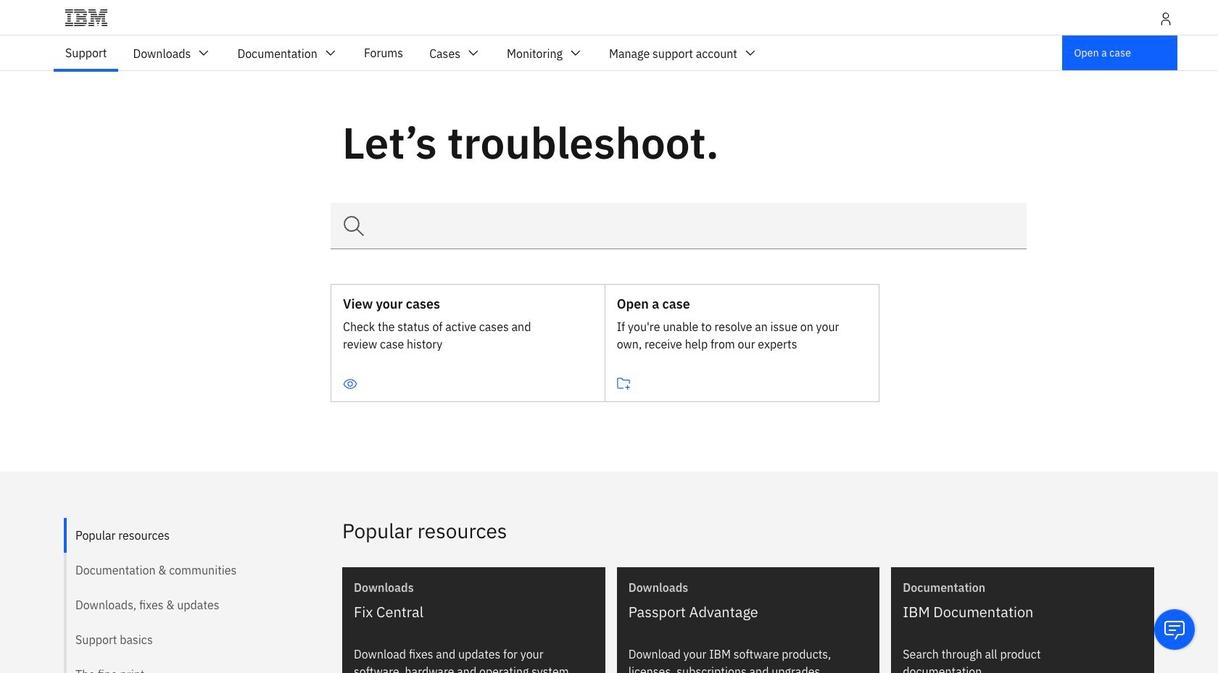 Task type: locate. For each thing, give the bounding box(es) containing it.
menu bar
[[52, 36, 771, 70]]

search through all product documentation region
[[892, 568, 1155, 674]]

ibm element
[[35, 0, 1184, 35]]

None search field
[[331, 203, 1027, 250]]

None text field
[[331, 203, 1027, 250]]



Task type: describe. For each thing, give the bounding box(es) containing it.
user profile image
[[1159, 12, 1174, 26]]

download your ibm software products, licenses, subscriptions and upgrades region
[[617, 568, 880, 674]]

open the chat window image
[[1164, 619, 1187, 642]]

download fixes and updates for your software, hardware and operating system region
[[342, 568, 605, 674]]



Task type: vqa. For each thing, say whether or not it's contained in the screenshot.
User Profile icon
yes



